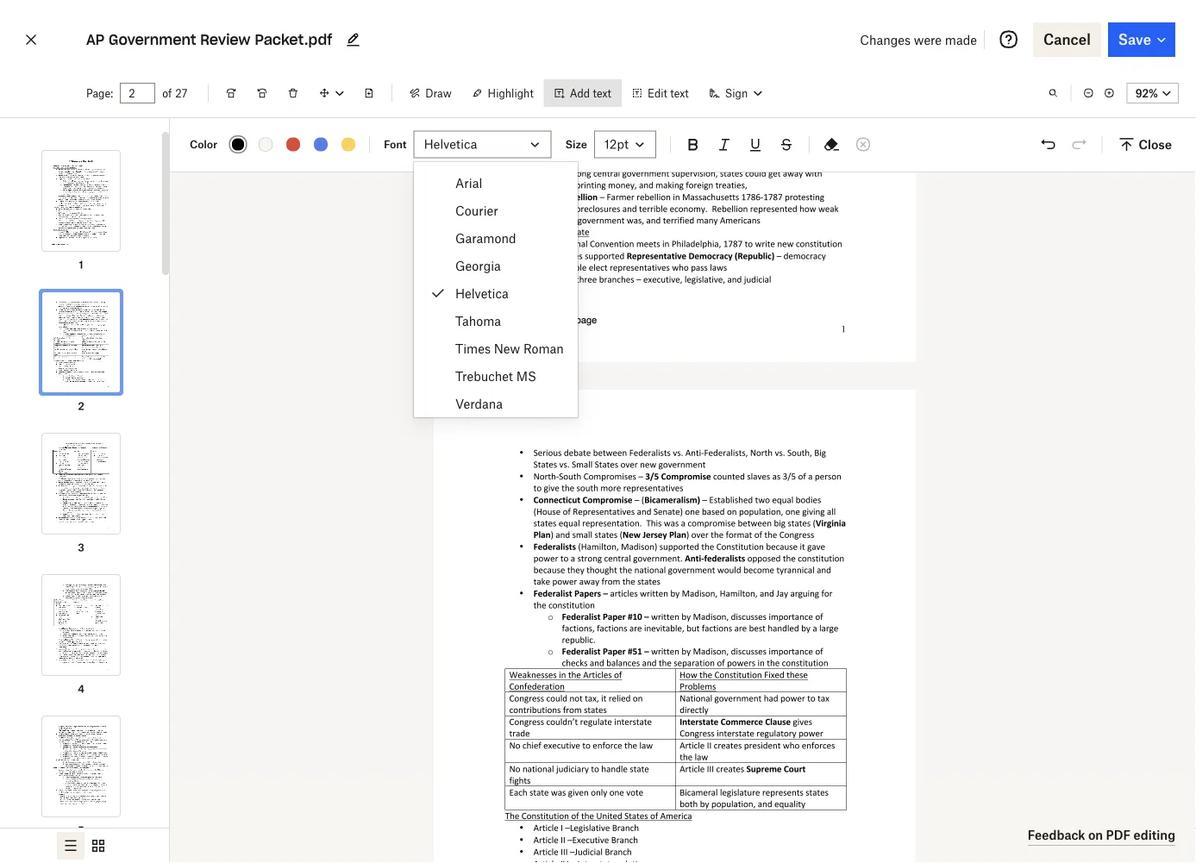 Task type: describe. For each thing, give the bounding box(es) containing it.
4
[[78, 683, 84, 696]]

draw button
[[400, 79, 462, 107]]

italic image
[[715, 134, 735, 155]]

ap government review packet.pdf
[[86, 31, 332, 48]]

add text button
[[544, 79, 622, 107]]

ms
[[517, 369, 537, 384]]

5
[[78, 825, 84, 838]]

government
[[109, 31, 196, 48]]

2
[[78, 400, 84, 413]]

made
[[946, 32, 978, 47]]

undo image
[[1038, 134, 1059, 155]]

1
[[79, 258, 83, 271]]

page 2. selected thumbnail preview element
[[26, 274, 136, 415]]

draw
[[426, 87, 452, 100]]

strikethrough image
[[777, 134, 797, 155]]

page:
[[86, 87, 113, 100]]

of 27
[[162, 87, 187, 100]]

highlight
[[488, 87, 534, 100]]

edit
[[648, 87, 668, 100]]

page 1. selectable thumbnail preview element
[[26, 132, 136, 274]]

changes
[[861, 32, 911, 47]]

close button
[[1110, 131, 1183, 158]]

helvetica option
[[414, 280, 578, 307]]

changes were made
[[861, 32, 978, 47]]

helvetica inside option
[[456, 286, 509, 301]]

list box containing arial
[[414, 169, 578, 418]]

eraser image
[[822, 134, 843, 155]]

add
[[570, 87, 590, 100]]

times new roman
[[456, 341, 564, 356]]

3
[[78, 542, 84, 554]]

were
[[915, 32, 942, 47]]

arial
[[456, 176, 483, 190]]

tahoma
[[456, 314, 501, 328]]

new
[[494, 341, 521, 356]]

trebuchet ms
[[456, 369, 537, 384]]



Task type: locate. For each thing, give the bounding box(es) containing it.
color
[[190, 138, 218, 151]]

size
[[566, 138, 588, 151]]

text inside edit text button
[[671, 87, 689, 100]]

0 vertical spatial helvetica
[[424, 137, 478, 152]]

1 vertical spatial helvetica
[[456, 286, 509, 301]]

verdana
[[456, 397, 503, 411]]

underline image
[[746, 134, 766, 155]]

helvetica up arial
[[424, 137, 478, 152]]

Button to change sidebar grid view to list view radio
[[57, 833, 85, 860]]

trebuchet
[[456, 369, 513, 384]]

text for add text
[[593, 87, 612, 100]]

text right the add
[[593, 87, 612, 100]]

bold image
[[684, 134, 704, 155]]

text for edit text
[[671, 87, 689, 100]]

list box
[[414, 169, 578, 418]]

page 3. selectable thumbnail preview element
[[26, 415, 136, 557]]

roman
[[524, 341, 564, 356]]

georgia
[[456, 258, 501, 273]]

close
[[1139, 137, 1173, 152]]

text inside "add text" button
[[593, 87, 612, 100]]

text right edit
[[671, 87, 689, 100]]

page 4. selectable thumbnail preview element
[[26, 557, 136, 698]]

1 text from the left
[[593, 87, 612, 100]]

edit text button
[[622, 79, 700, 107]]

packet.pdf
[[255, 31, 332, 48]]

font
[[384, 138, 407, 151]]

garamond
[[456, 231, 516, 246]]

2 text from the left
[[671, 87, 689, 100]]

courier
[[456, 203, 499, 218]]

0 horizontal spatial text
[[593, 87, 612, 100]]

add text
[[570, 87, 612, 100]]

helvetica inside change text font "button"
[[424, 137, 478, 152]]

27
[[175, 87, 187, 100]]

helvetica
[[424, 137, 478, 152], [456, 286, 509, 301]]

edit text
[[648, 87, 689, 100]]

page 5. selectable thumbnail preview element
[[26, 698, 136, 840]]

1 horizontal spatial text
[[671, 87, 689, 100]]

None number field
[[129, 86, 147, 100]]

Font button
[[414, 131, 552, 158]]

text
[[593, 87, 612, 100], [671, 87, 689, 100]]

cancel image
[[21, 26, 41, 54]]

of
[[162, 87, 172, 100]]

ap
[[86, 31, 105, 48]]

page 6. selectable thumbnail preview image
[[26, 840, 136, 864]]

helvetica up tahoma
[[456, 286, 509, 301]]

times
[[456, 341, 491, 356]]

option group
[[0, 828, 169, 864]]

highlight button
[[462, 79, 544, 107]]

review
[[201, 31, 251, 48]]

Button to change sidebar list view to grid view radio
[[85, 833, 112, 860]]



Task type: vqa. For each thing, say whether or not it's contained in the screenshot.
Quota usage icon
no



